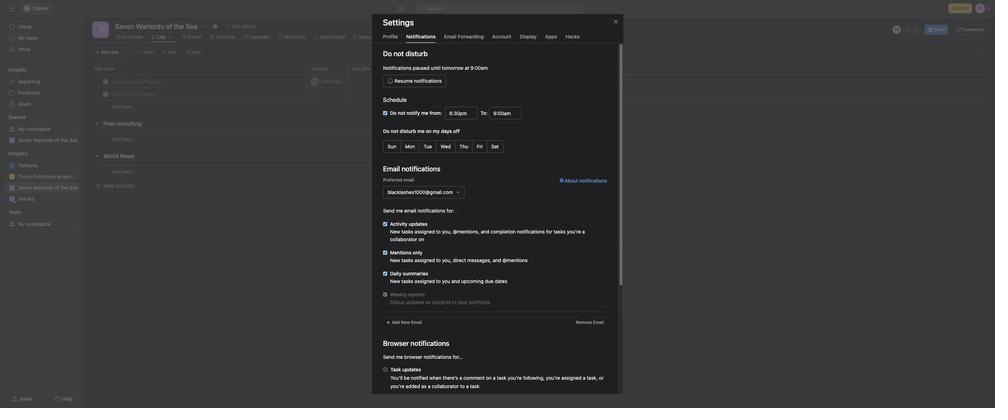 Task type: vqa. For each thing, say whether or not it's contained in the screenshot.
the topmost the Add task… Row
yes



Task type: describe. For each thing, give the bounding box(es) containing it.
header untitled section tree grid
[[84, 75, 995, 113]]

overview link
[[116, 33, 143, 41]]

forwarding
[[458, 34, 484, 40]]

do for do not disturb me on my days off
[[383, 128, 389, 134]]

task… inside header untitled section tree grid
[[122, 104, 136, 110]]

@mentions
[[503, 258, 528, 264]]

gantt link
[[415, 33, 434, 41]]

not for disturb
[[391, 128, 398, 134]]

calendar link
[[244, 33, 270, 41]]

new for new tasks assigned to you, direct messages, and @mentions
[[390, 258, 400, 264]]

0 vertical spatial email
[[403, 178, 414, 183]]

to inside task updates you'll be notified when there's a comment on a task you're following, you're assigned a task, or you're added as a collaborator to a task
[[460, 384, 465, 390]]

inbox
[[18, 46, 30, 52]]

do not disturb
[[383, 50, 428, 58]]

starred
[[8, 114, 26, 120]]

you, for @mentions,
[[442, 229, 452, 235]]

name
[[104, 66, 115, 71]]

my
[[433, 128, 440, 134]]

close image
[[613, 19, 619, 24]]

home
[[18, 24, 32, 30]]

2 horizontal spatial task
[[497, 376, 506, 381]]

activity updates new tasks assigned to you, @mentions, and completion notifications for tasks you're a collaborator on
[[390, 221, 585, 243]]

apps
[[545, 34, 557, 40]]

reporting link
[[4, 76, 80, 87]]

a down the comment
[[466, 384, 469, 390]]

notifications inside activity updates new tasks assigned to you, @mentions, and completion notifications for tasks you're a collaborator on
[[517, 229, 545, 235]]

wed
[[441, 144, 451, 150]]

assigned for summaries
[[415, 279, 435, 285]]

new for new tasks assigned to you and upcoming due dates
[[390, 279, 400, 285]]

amjad link
[[4, 194, 80, 205]]

due
[[352, 66, 360, 71]]

add task… for news
[[112, 169, 136, 175]]

projects button
[[0, 150, 27, 157]]

when
[[429, 376, 441, 381]]

updates inside weekly reports status updates on projects in your portfolios
[[406, 300, 424, 306]]

the for 1st seven warlords of the sea link from the top
[[61, 137, 68, 143]]

display
[[520, 34, 537, 40]]

or
[[599, 376, 604, 381]]

world news button
[[103, 150, 135, 163]]

notifications button
[[406, 34, 436, 43]]

notify
[[407, 110, 420, 116]]

settings
[[383, 17, 414, 27]]

sat
[[491, 144, 499, 150]]

to for only
[[436, 258, 441, 264]]

email forwarding button
[[444, 34, 484, 43]]

projects
[[432, 300, 451, 306]]

Recruiting top Pirates text field
[[110, 78, 162, 85]]

assigned for only
[[415, 258, 435, 264]]

insights element
[[0, 64, 84, 111]]

add task… button for news
[[112, 168, 136, 176]]

mon
[[405, 144, 415, 150]]

add task
[[101, 50, 118, 55]]

summaries
[[403, 271, 428, 277]]

me for browser
[[396, 355, 403, 360]]

2 vertical spatial task
[[470, 384, 480, 390]]

you, for direct
[[442, 258, 452, 264]]

in
[[452, 300, 456, 306]]

list link
[[152, 33, 166, 41]]

to for updates
[[436, 229, 441, 235]]

do not notify me from:
[[390, 110, 442, 116]]

profile button
[[383, 34, 398, 43]]

@mentions,
[[453, 229, 480, 235]]

a left task,
[[583, 376, 586, 381]]

tb button
[[893, 26, 901, 34]]

and inside activity updates new tasks assigned to you, @mentions, and completion notifications for tasks you're a collaborator on
[[481, 229, 489, 235]]

recruiting top pirates cell
[[84, 75, 308, 88]]

hacks button
[[566, 34, 580, 43]]

about notifications
[[565, 178, 607, 184]]

completed image for assign hq locations text field
[[101, 90, 110, 98]]

mentions only new tasks assigned to you, direct messages, and @mentions
[[390, 250, 528, 264]]

email notifications
[[383, 165, 440, 173]]

remove email
[[576, 320, 604, 326]]

send for send me browser notifications for…
[[383, 355, 395, 360]]

workflow link
[[278, 33, 306, 41]]

browser notifications
[[383, 340, 449, 348]]

task for task updates you'll be notified when there's a comment on a task you're following, you're assigned a task, or you're added as a collaborator to a task
[[390, 367, 401, 373]]

to for summaries
[[436, 279, 441, 285]]

display button
[[520, 34, 537, 43]]

daily summaries new tasks assigned to you and upcoming due dates
[[390, 271, 507, 285]]

starred element
[[0, 111, 84, 148]]

there's
[[443, 376, 458, 381]]

add task button
[[92, 48, 122, 57]]

gantt
[[421, 34, 434, 40]]

portfolios
[[469, 300, 490, 306]]

talkback
[[18, 163, 38, 169]]

seven warlords of the sea inside projects element
[[18, 185, 78, 191]]

weekly reports status updates on projects in your portfolios
[[390, 292, 490, 306]]

and inside daily summaries new tasks assigned to you and upcoming due dates
[[452, 279, 460, 285]]

following,
[[523, 376, 545, 381]]

on inside task updates you'll be notified when there's a comment on a task you're following, you're assigned a task, or you're added as a collaborator to a task
[[486, 376, 492, 381]]

tue
[[424, 144, 432, 150]]

world
[[103, 153, 119, 159]]

tasks for mentions only new tasks assigned to you, direct messages, and @mentions
[[401, 258, 413, 264]]

remove email button
[[573, 318, 607, 328]]

my tasks link
[[4, 33, 80, 44]]

your
[[457, 300, 467, 306]]

starred button
[[0, 114, 26, 121]]

account button
[[492, 34, 512, 43]]

due date
[[352, 66, 370, 71]]

teams element
[[0, 206, 84, 231]]

add section button
[[92, 180, 137, 192]]

resume notifications
[[395, 78, 442, 84]]

plan
[[74, 174, 84, 180]]

send for send me email notifications for:
[[383, 208, 395, 214]]

recruiting
[[117, 121, 142, 127]]

browser
[[404, 355, 422, 360]]

comment
[[463, 376, 485, 381]]

1 seven warlords of the sea link from the top
[[4, 135, 80, 146]]

collaborator inside task updates you'll be notified when there's a comment on a task you're following, you're assigned a task, or you're added as a collaborator to a task
[[432, 384, 459, 390]]

assigned inside task updates you'll be notified when there's a comment on a task you're following, you're assigned a task, or you're added as a collaborator to a task
[[561, 376, 582, 381]]

reporting
[[18, 79, 40, 85]]

direct
[[453, 258, 466, 264]]

task… for news
[[122, 169, 136, 175]]

task inside button
[[110, 50, 118, 55]]

add task… inside header untitled section tree grid
[[112, 104, 136, 110]]

about
[[565, 178, 578, 184]]

assigned for updates
[[415, 229, 435, 235]]

workspace inside teams element
[[26, 221, 51, 227]]

notifications paused until tomorrow at 9:00am
[[383, 65, 488, 71]]

invite
[[20, 397, 32, 402]]

row containing task name
[[84, 62, 995, 75]]

status
[[390, 300, 405, 306]]

remove
[[576, 320, 592, 326]]

updates for task updates
[[402, 367, 421, 373]]

you're
[[567, 229, 581, 235]]

me for email
[[396, 208, 403, 214]]

my workspace link inside starred element
[[4, 124, 80, 135]]

tyler black
[[321, 79, 342, 84]]

notifications inside button
[[414, 78, 442, 84]]

resume notifications button
[[383, 75, 446, 87]]

of inside projects element
[[55, 185, 59, 191]]

projects
[[8, 151, 27, 157]]

notifications for notifications paused until tomorrow at 9:00am
[[383, 65, 412, 71]]

my for global element
[[18, 35, 25, 41]]

add inside add section button
[[103, 183, 114, 189]]

notifications for notifications
[[406, 34, 436, 40]]

task… for recruiting
[[122, 136, 136, 142]]

assignee
[[311, 66, 329, 71]]

workflow
[[284, 34, 306, 40]]

activity
[[390, 221, 407, 227]]

a inside activity updates new tasks assigned to you, @mentions, and completion notifications for tasks you're a collaborator on
[[582, 229, 585, 235]]

add task… button for recruiting
[[112, 135, 136, 143]]

remove from starred image
[[213, 23, 218, 29]]

schedule
[[383, 97, 407, 103]]

add down post recruiting
[[112, 136, 121, 142]]

post recruiting
[[103, 121, 142, 127]]

black
[[332, 79, 342, 84]]

0 horizontal spatial you're
[[390, 384, 404, 390]]



Task type: locate. For each thing, give the bounding box(es) containing it.
9:00am
[[471, 65, 488, 71]]

0 vertical spatial task…
[[122, 104, 136, 110]]

add task… for recruiting
[[112, 136, 136, 142]]

None checkbox
[[383, 272, 387, 276]]

email inside button
[[593, 320, 604, 326]]

seven
[[18, 137, 32, 143], [18, 185, 32, 191]]

1 vertical spatial notifications
[[383, 65, 412, 71]]

the for 1st seven warlords of the sea link from the bottom
[[61, 185, 68, 191]]

collapse task list for this section image
[[94, 121, 100, 127]]

task updates you'll be notified when there's a comment on a task you're following, you're assigned a task, or you're added as a collaborator to a task
[[390, 367, 604, 390]]

my up the inbox
[[18, 35, 25, 41]]

1 horizontal spatial you're
[[508, 376, 522, 381]]

new inside the mentions only new tasks assigned to you, direct messages, and @mentions
[[390, 258, 400, 264]]

do down profile button
[[383, 50, 392, 58]]

you'll
[[390, 376, 403, 381]]

calendar
[[249, 34, 270, 40]]

of up talkback link
[[55, 137, 59, 143]]

tyler
[[321, 79, 330, 84]]

updates down send me email notifications for:
[[409, 221, 428, 227]]

assign hq locations cell
[[84, 88, 308, 101]]

1 task… from the top
[[122, 104, 136, 110]]

add new email button
[[383, 318, 425, 328]]

portfolios
[[18, 90, 40, 96]]

add inside header untitled section tree grid
[[112, 104, 121, 110]]

me left the browser
[[396, 355, 403, 360]]

1 add task… from the top
[[112, 104, 136, 110]]

1 vertical spatial my workspace link
[[4, 219, 80, 230]]

a right the comment
[[493, 376, 496, 381]]

1 warlords from the top
[[33, 137, 53, 143]]

you're
[[508, 376, 522, 381], [546, 376, 560, 381], [390, 384, 404, 390]]

my inside global element
[[18, 35, 25, 41]]

add task… row for post recruiting
[[84, 133, 995, 146]]

1 horizontal spatial email
[[444, 34, 457, 40]]

add section
[[103, 183, 134, 189]]

add task… down post recruiting button
[[112, 136, 136, 142]]

to left @mentions,
[[436, 229, 441, 235]]

0 vertical spatial seven warlords of the sea link
[[4, 135, 80, 146]]

warlords
[[33, 137, 53, 143], [33, 185, 53, 191]]

sea inside starred element
[[69, 137, 78, 143]]

0 vertical spatial my workspace
[[18, 126, 51, 132]]

tb inside button
[[894, 27, 900, 32]]

collapse task list for this section image
[[94, 153, 100, 159]]

1 vertical spatial task
[[390, 367, 401, 373]]

new down 'activity'
[[390, 229, 400, 235]]

0 vertical spatial tb
[[894, 27, 900, 32]]

not disturb
[[394, 50, 428, 58]]

a
[[582, 229, 585, 235], [459, 376, 462, 381], [493, 376, 496, 381], [583, 376, 586, 381], [428, 384, 430, 390], [466, 384, 469, 390]]

my workspace for the my workspace link within starred element
[[18, 126, 51, 132]]

me right disturb
[[417, 128, 424, 134]]

0 vertical spatial sea
[[69, 137, 78, 143]]

assigned down send me email notifications for:
[[415, 229, 435, 235]]

you, left "direct"
[[442, 258, 452, 264]]

2 my workspace from the top
[[18, 221, 51, 227]]

2 vertical spatial me
[[396, 355, 403, 360]]

completed image
[[101, 77, 110, 86], [101, 90, 110, 98]]

1 seven from the top
[[18, 137, 32, 143]]

tasks down summaries
[[401, 279, 413, 285]]

a right the there's
[[459, 376, 462, 381]]

warlords down cross-functional project plan link
[[33, 185, 53, 191]]

None checkbox
[[383, 222, 387, 227], [383, 251, 387, 255], [383, 293, 387, 297], [383, 222, 387, 227], [383, 251, 387, 255], [383, 293, 387, 297]]

inbox link
[[4, 44, 80, 55]]

Completed checkbox
[[101, 77, 110, 86]]

tb
[[894, 27, 900, 32], [312, 79, 318, 84]]

me
[[417, 128, 424, 134], [396, 208, 403, 214], [396, 355, 403, 360]]

1 vertical spatial do
[[390, 110, 396, 116]]

a right you're
[[582, 229, 585, 235]]

warlords up talkback link
[[33, 137, 53, 143]]

0 vertical spatial my workspace link
[[4, 124, 80, 135]]

new down daily
[[390, 279, 400, 285]]

completed image for recruiting top pirates text box
[[101, 77, 110, 86]]

workspace down goals link
[[26, 126, 51, 132]]

task up 'name'
[[110, 50, 118, 55]]

cross-functional project plan link
[[4, 171, 84, 183]]

tasks for activity updates new tasks assigned to you, @mentions, and completion notifications for tasks you're a collaborator on
[[401, 229, 413, 235]]

tasks down 'activity'
[[401, 229, 413, 235]]

to:
[[480, 110, 487, 116]]

None text field
[[113, 20, 199, 33]]

seven down cross-
[[18, 185, 32, 191]]

list
[[157, 34, 166, 40]]

of down cross-functional project plan
[[55, 185, 59, 191]]

task… up section
[[122, 169, 136, 175]]

on left my
[[426, 128, 432, 134]]

warlords inside projects element
[[33, 185, 53, 191]]

assigned left task,
[[561, 376, 582, 381]]

timeline
[[216, 34, 235, 40]]

seven inside projects element
[[18, 185, 32, 191]]

None text field
[[445, 107, 478, 120], [489, 107, 522, 120], [445, 107, 478, 120], [489, 107, 522, 120]]

0 vertical spatial seven
[[18, 137, 32, 143]]

tasks down the home
[[26, 35, 38, 41]]

0 vertical spatial task
[[110, 50, 118, 55]]

1 vertical spatial seven warlords of the sea link
[[4, 183, 80, 194]]

do for do not disturb
[[383, 50, 392, 58]]

mentions
[[390, 250, 411, 256]]

2 horizontal spatial you're
[[546, 376, 560, 381]]

seven warlords of the sea inside starred element
[[18, 137, 78, 143]]

updates
[[409, 221, 428, 227], [406, 300, 424, 306], [402, 367, 421, 373]]

new inside daily summaries new tasks assigned to you and upcoming due dates
[[390, 279, 400, 285]]

to down the comment
[[460, 384, 465, 390]]

1 vertical spatial updates
[[406, 300, 424, 306]]

to
[[436, 229, 441, 235], [436, 258, 441, 264], [436, 279, 441, 285], [460, 384, 465, 390]]

on left projects
[[425, 300, 431, 306]]

0 vertical spatial updates
[[409, 221, 428, 227]]

add up the task name
[[101, 50, 109, 55]]

send up 'activity'
[[383, 208, 395, 214]]

hide sidebar image
[[9, 6, 15, 11]]

task… down recruiting
[[122, 136, 136, 142]]

date
[[362, 66, 370, 71]]

the inside starred element
[[61, 137, 68, 143]]

seven inside starred element
[[18, 137, 32, 143]]

row
[[84, 62, 995, 75], [92, 75, 987, 76], [84, 75, 995, 88], [84, 88, 995, 101]]

2 workspace from the top
[[26, 221, 51, 227]]

1 vertical spatial tb
[[312, 79, 318, 84]]

1 vertical spatial add task… row
[[84, 133, 995, 146]]

tb inside header untitled section tree grid
[[312, 79, 318, 84]]

0 vertical spatial add task…
[[112, 104, 136, 110]]

1 my from the top
[[18, 35, 25, 41]]

2 send from the top
[[383, 355, 395, 360]]

my workspace inside teams element
[[18, 221, 51, 227]]

updates inside task updates you'll be notified when there's a comment on a task you're following, you're assigned a task, or you're added as a collaborator to a task
[[402, 367, 421, 373]]

not left disturb
[[391, 128, 398, 134]]

3 task… from the top
[[122, 169, 136, 175]]

collaborator
[[390, 237, 417, 243], [432, 384, 459, 390]]

you, inside activity updates new tasks assigned to you, @mentions, and completion notifications for tasks you're a collaborator on
[[442, 229, 452, 235]]

messages
[[359, 34, 382, 40]]

tasks inside my tasks link
[[26, 35, 38, 41]]

2 vertical spatial my
[[18, 221, 25, 227]]

add task… button
[[112, 103, 136, 111], [112, 135, 136, 143], [112, 168, 136, 176]]

global element
[[0, 17, 84, 59]]

you're right following,
[[546, 376, 560, 381]]

updates down reports
[[406, 300, 424, 306]]

0 vertical spatial seven warlords of the sea
[[18, 137, 78, 143]]

Do not notify me from: checkbox
[[383, 111, 387, 115]]

0 vertical spatial add task… button
[[112, 103, 136, 111]]

seven for 1st seven warlords of the sea link from the bottom
[[18, 185, 32, 191]]

due
[[485, 279, 493, 285]]

new for new tasks assigned to you, @mentions, and completion notifications for tasks you're a collaborator on
[[390, 229, 400, 235]]

add task… button up section
[[112, 168, 136, 176]]

a right as
[[428, 384, 430, 390]]

and inside the mentions only new tasks assigned to you, direct messages, and @mentions
[[493, 258, 501, 264]]

1 you, from the top
[[442, 229, 452, 235]]

0 horizontal spatial and
[[452, 279, 460, 285]]

files link
[[391, 33, 407, 41]]

completed image up completed option
[[101, 77, 110, 86]]

task left 'name'
[[94, 66, 103, 71]]

1 vertical spatial workspace
[[26, 221, 51, 227]]

1 vertical spatial send
[[383, 355, 395, 360]]

0 vertical spatial send
[[383, 208, 395, 214]]

notifications left for:
[[417, 208, 445, 214]]

new
[[390, 229, 400, 235], [390, 258, 400, 264], [390, 279, 400, 285], [401, 320, 410, 326]]

on inside activity updates new tasks assigned to you, @mentions, and completion notifications for tasks you're a collaborator on
[[419, 237, 424, 243]]

2 add task… from the top
[[112, 136, 136, 142]]

goals
[[18, 101, 31, 107]]

0 vertical spatial the
[[61, 137, 68, 143]]

dashboard link
[[314, 33, 345, 41]]

1 my workspace link from the top
[[4, 124, 80, 135]]

2 sea from the top
[[69, 185, 78, 191]]

timeline link
[[210, 33, 235, 41]]

the inside projects element
[[61, 185, 68, 191]]

my down the team
[[18, 221, 25, 227]]

tasks inside daily summaries new tasks assigned to you and upcoming due dates
[[401, 279, 413, 285]]

to inside activity updates new tasks assigned to you, @mentions, and completion notifications for tasks you're a collaborator on
[[436, 229, 441, 235]]

0 vertical spatial warlords
[[33, 137, 53, 143]]

1 vertical spatial task…
[[122, 136, 136, 142]]

you're down you'll
[[390, 384, 404, 390]]

my inside teams element
[[18, 221, 25, 227]]

add up post recruiting
[[112, 104, 121, 110]]

2 vertical spatial updates
[[402, 367, 421, 373]]

notified
[[411, 376, 428, 381]]

my inside starred element
[[18, 126, 25, 132]]

weekly
[[390, 292, 407, 298]]

1 horizontal spatial task
[[390, 367, 401, 373]]

and left completion
[[481, 229, 489, 235]]

1 add task… row from the top
[[84, 100, 995, 113]]

0 vertical spatial task
[[94, 66, 103, 71]]

2 completed image from the top
[[101, 90, 110, 98]]

functional
[[33, 174, 56, 180]]

sea for 1st seven warlords of the sea link from the top
[[69, 137, 78, 143]]

2 my workspace link from the top
[[4, 219, 80, 230]]

days off
[[441, 128, 460, 134]]

not left 'notify'
[[398, 110, 405, 116]]

0 vertical spatial collaborator
[[390, 237, 417, 243]]

hacks
[[566, 34, 580, 40]]

2 task… from the top
[[122, 136, 136, 142]]

assigned inside the mentions only new tasks assigned to you, direct messages, and @mentions
[[415, 258, 435, 264]]

my workspace link down the amjad link
[[4, 219, 80, 230]]

sea for 1st seven warlords of the sea link from the bottom
[[69, 185, 78, 191]]

updates inside activity updates new tasks assigned to you, @mentions, and completion notifications for tasks you're a collaborator on
[[409, 221, 428, 227]]

3 add task… from the top
[[112, 169, 136, 175]]

3 my from the top
[[18, 221, 25, 227]]

tasks for daily summaries new tasks assigned to you and upcoming due dates
[[401, 279, 413, 285]]

email up 'activity'
[[404, 208, 416, 214]]

0 vertical spatial workspace
[[26, 126, 51, 132]]

collaborator up mentions
[[390, 237, 417, 243]]

1 vertical spatial collaborator
[[432, 384, 459, 390]]

3 add task… row from the top
[[84, 165, 995, 178]]

1 vertical spatial task
[[497, 376, 506, 381]]

1 completed image from the top
[[101, 77, 110, 86]]

to inside the mentions only new tasks assigned to you, direct messages, and @mentions
[[436, 258, 441, 264]]

for
[[546, 229, 552, 235]]

me from:
[[421, 110, 442, 116]]

seven warlords of the sea link
[[4, 135, 80, 146], [4, 183, 80, 194]]

notifications left the for
[[517, 229, 545, 235]]

task up you'll
[[390, 367, 401, 373]]

2 of from the top
[[55, 185, 59, 191]]

add task… up section
[[112, 169, 136, 175]]

my workspace for the my workspace link inside the teams element
[[18, 221, 51, 227]]

collaborator down the there's
[[432, 384, 459, 390]]

add task…
[[112, 104, 136, 110], [112, 136, 136, 142], [112, 169, 136, 175]]

you're left following,
[[508, 376, 522, 381]]

you, left @mentions,
[[442, 229, 452, 235]]

task right the comment
[[497, 376, 506, 381]]

seven warlords of the sea up talkback link
[[18, 137, 78, 143]]

1 horizontal spatial collaborator
[[432, 384, 459, 390]]

email left forwarding
[[444, 34, 457, 40]]

seven warlords of the sea down cross-functional project plan
[[18, 185, 78, 191]]

1 seven warlords of the sea from the top
[[18, 137, 78, 143]]

disturb
[[400, 128, 416, 134]]

post
[[103, 121, 115, 127]]

row containing tb
[[84, 75, 995, 88]]

0 horizontal spatial tb
[[312, 79, 318, 84]]

my workspace link down goals link
[[4, 124, 80, 135]]

add up add section button
[[112, 169, 121, 175]]

1 vertical spatial seven warlords of the sea
[[18, 185, 78, 191]]

tasks down mentions
[[401, 258, 413, 264]]

completion
[[491, 229, 516, 235]]

add task… button inside header untitled section tree grid
[[112, 103, 136, 111]]

add task… button down assign hq locations text field
[[112, 103, 136, 111]]

2 vertical spatial and
[[452, 279, 460, 285]]

completed image inside assign hq locations cell
[[101, 90, 110, 98]]

seven for 1st seven warlords of the sea link from the top
[[18, 137, 32, 143]]

0 vertical spatial add task… row
[[84, 100, 995, 113]]

to left you
[[436, 279, 441, 285]]

2 my from the top
[[18, 126, 25, 132]]

messages link
[[353, 33, 382, 41]]

assigned down summaries
[[415, 279, 435, 285]]

task down the comment
[[470, 384, 480, 390]]

1 of from the top
[[55, 137, 59, 143]]

2 add task… button from the top
[[112, 135, 136, 143]]

new down status
[[401, 320, 410, 326]]

assigned down the only
[[415, 258, 435, 264]]

2 vertical spatial task…
[[122, 169, 136, 175]]

overview
[[122, 34, 143, 40]]

0 horizontal spatial email
[[411, 320, 422, 326]]

1 vertical spatial warlords
[[33, 185, 53, 191]]

0 vertical spatial do
[[383, 50, 392, 58]]

preferred email
[[383, 178, 414, 183]]

projects element
[[0, 148, 84, 206]]

tomorrow
[[442, 65, 463, 71]]

section
[[115, 183, 134, 189]]

collaborator inside activity updates new tasks assigned to you, @mentions, and completion notifications for tasks you're a collaborator on
[[390, 237, 417, 243]]

0 vertical spatial notifications
[[406, 34, 436, 40]]

1 horizontal spatial task
[[470, 384, 480, 390]]

notifications left for…
[[424, 355, 451, 360]]

2 vertical spatial do
[[383, 128, 389, 134]]

task inside "row"
[[94, 66, 103, 71]]

new down mentions
[[390, 258, 400, 264]]

email
[[444, 34, 457, 40], [411, 320, 422, 326], [593, 320, 604, 326]]

home link
[[4, 21, 80, 33]]

notifications down paused
[[414, 78, 442, 84]]

0 vertical spatial of
[[55, 137, 59, 143]]

sun
[[388, 144, 396, 150]]

blacklashes1000@gmail.com button
[[383, 186, 464, 199]]

None radio
[[383, 368, 388, 372]]

1 vertical spatial the
[[61, 185, 68, 191]]

2 seven warlords of the sea from the top
[[18, 185, 78, 191]]

the up talkback link
[[61, 137, 68, 143]]

notifications right about at the right top of the page
[[579, 178, 607, 184]]

1 vertical spatial my workspace
[[18, 221, 51, 227]]

send up you'll
[[383, 355, 395, 360]]

0 vertical spatial and
[[481, 229, 489, 235]]

1 vertical spatial my
[[18, 126, 25, 132]]

add new email
[[392, 320, 422, 326]]

0 horizontal spatial task
[[110, 50, 118, 55]]

task inside task updates you'll be notified when there's a comment on a task you're following, you're assigned a task, or you're added as a collaborator to a task
[[390, 367, 401, 373]]

task,
[[587, 376, 598, 381]]

world news
[[103, 153, 135, 159]]

1 horizontal spatial and
[[481, 229, 489, 235]]

email up browser notifications
[[411, 320, 422, 326]]

workspace down the amjad link
[[26, 221, 51, 227]]

my for teams element
[[18, 221, 25, 227]]

to up daily summaries new tasks assigned to you and upcoming due dates
[[436, 258, 441, 264]]

1 vertical spatial of
[[55, 185, 59, 191]]

my workspace link inside teams element
[[4, 219, 80, 230]]

1 vertical spatial seven
[[18, 185, 32, 191]]

2 horizontal spatial email
[[593, 320, 604, 326]]

tasks right the for
[[554, 229, 566, 235]]

2 seven from the top
[[18, 185, 32, 191]]

do up sun
[[383, 128, 389, 134]]

add down status
[[392, 320, 400, 326]]

on right the comment
[[486, 376, 492, 381]]

notifications inside 'link'
[[579, 178, 607, 184]]

reports
[[408, 292, 425, 298]]

task for task name
[[94, 66, 103, 71]]

1 vertical spatial email
[[404, 208, 416, 214]]

1 horizontal spatial tb
[[894, 27, 900, 32]]

add task… row
[[84, 100, 995, 113], [84, 133, 995, 146], [84, 165, 995, 178]]

the down project
[[61, 185, 68, 191]]

assigned inside activity updates new tasks assigned to you, @mentions, and completion notifications for tasks you're a collaborator on
[[415, 229, 435, 235]]

1 sea from the top
[[69, 137, 78, 143]]

only
[[413, 250, 422, 256]]

Completed checkbox
[[101, 90, 110, 98]]

portfolios link
[[4, 87, 80, 99]]

email down email notifications
[[403, 178, 414, 183]]

seven warlords of the sea link up talkback link
[[4, 135, 80, 146]]

team
[[8, 209, 21, 215]]

0 vertical spatial you,
[[442, 229, 452, 235]]

0 vertical spatial my
[[18, 35, 25, 41]]

assigned inside daily summaries new tasks assigned to you and upcoming due dates
[[415, 279, 435, 285]]

messages,
[[467, 258, 491, 264]]

1 the from the top
[[61, 137, 68, 143]]

2 vertical spatial add task… row
[[84, 165, 995, 178]]

blacklashes1000@gmail.com
[[388, 190, 453, 195]]

not for notify
[[398, 110, 405, 116]]

1 vertical spatial not
[[391, 128, 398, 134]]

1 vertical spatial completed image
[[101, 90, 110, 98]]

new inside activity updates new tasks assigned to you, @mentions, and completion notifications for tasks you're a collaborator on
[[390, 229, 400, 235]]

me up 'activity'
[[396, 208, 403, 214]]

workspace inside starred element
[[26, 126, 51, 132]]

updates up be
[[402, 367, 421, 373]]

seven up projects
[[18, 137, 32, 143]]

add task… down assign hq locations text field
[[112, 104, 136, 110]]

1 send from the top
[[383, 208, 395, 214]]

you, inside the mentions only new tasks assigned to you, direct messages, and @mentions
[[442, 258, 452, 264]]

1 vertical spatial and
[[493, 258, 501, 264]]

my workspace down the team
[[18, 221, 51, 227]]

of inside starred element
[[55, 137, 59, 143]]

2 add task… row from the top
[[84, 133, 995, 146]]

you,
[[442, 229, 452, 235], [442, 258, 452, 264]]

1 vertical spatial add task…
[[112, 136, 136, 142]]

2 vertical spatial add task…
[[112, 169, 136, 175]]

on inside weekly reports status updates on projects in your portfolios
[[425, 300, 431, 306]]

1 vertical spatial me
[[396, 208, 403, 214]]

completed image inside the recruiting top pirates cell
[[101, 77, 110, 86]]

task… down assign hq locations text field
[[122, 104, 136, 110]]

1 vertical spatial add task… button
[[112, 135, 136, 143]]

do not disturb me on my days off
[[383, 128, 460, 134]]

updates for activity updates
[[409, 221, 428, 227]]

upgrade button
[[949, 3, 972, 13]]

add left section
[[103, 183, 114, 189]]

2 vertical spatial add task… button
[[112, 168, 136, 176]]

1 vertical spatial you,
[[442, 258, 452, 264]]

add task… button down post recruiting button
[[112, 135, 136, 143]]

sea inside projects element
[[69, 185, 78, 191]]

0 vertical spatial not
[[398, 110, 405, 116]]

and right you
[[452, 279, 460, 285]]

my
[[18, 35, 25, 41], [18, 126, 25, 132], [18, 221, 25, 227]]

0 vertical spatial me
[[417, 128, 424, 134]]

2 the from the top
[[61, 185, 68, 191]]

my workspace inside starred element
[[18, 126, 51, 132]]

be
[[404, 376, 410, 381]]

2 you, from the top
[[442, 258, 452, 264]]

2 seven warlords of the sea link from the top
[[4, 183, 80, 194]]

2 warlords from the top
[[33, 185, 53, 191]]

1 my workspace from the top
[[18, 126, 51, 132]]

0 horizontal spatial task
[[94, 66, 103, 71]]

assigned
[[415, 229, 435, 235], [415, 258, 435, 264], [415, 279, 435, 285], [561, 376, 582, 381]]

list image
[[97, 26, 105, 34]]

add inside add task button
[[101, 50, 109, 55]]

3 add task… button from the top
[[112, 168, 136, 176]]

on up the only
[[419, 237, 424, 243]]

and right messages,
[[493, 258, 501, 264]]

new inside button
[[401, 320, 410, 326]]

seven warlords of the sea
[[18, 137, 78, 143], [18, 185, 78, 191]]

do right do not notify me from: checkbox
[[390, 110, 396, 116]]

Assign HQ locations text field
[[110, 91, 159, 98]]

fri
[[477, 144, 483, 150]]

0 horizontal spatial collaborator
[[390, 237, 417, 243]]

to inside daily summaries new tasks assigned to you and upcoming due dates
[[436, 279, 441, 285]]

do for do not notify me from:
[[390, 110, 396, 116]]

amjad
[[18, 196, 35, 202]]

1 workspace from the top
[[26, 126, 51, 132]]

2 horizontal spatial and
[[493, 258, 501, 264]]

tasks inside the mentions only new tasks assigned to you, direct messages, and @mentions
[[401, 258, 413, 264]]

add inside "add new email" button
[[392, 320, 400, 326]]

1 add task… button from the top
[[112, 103, 136, 111]]

warlords inside starred element
[[33, 137, 53, 143]]

at
[[465, 65, 469, 71]]

notifications up resume
[[383, 65, 412, 71]]

1 vertical spatial sea
[[69, 185, 78, 191]]

0 vertical spatial completed image
[[101, 77, 110, 86]]

completed image down completed checkbox
[[101, 90, 110, 98]]

add task… row for world news
[[84, 165, 995, 178]]

on
[[426, 128, 432, 134], [419, 237, 424, 243], [425, 300, 431, 306], [486, 376, 492, 381]]



